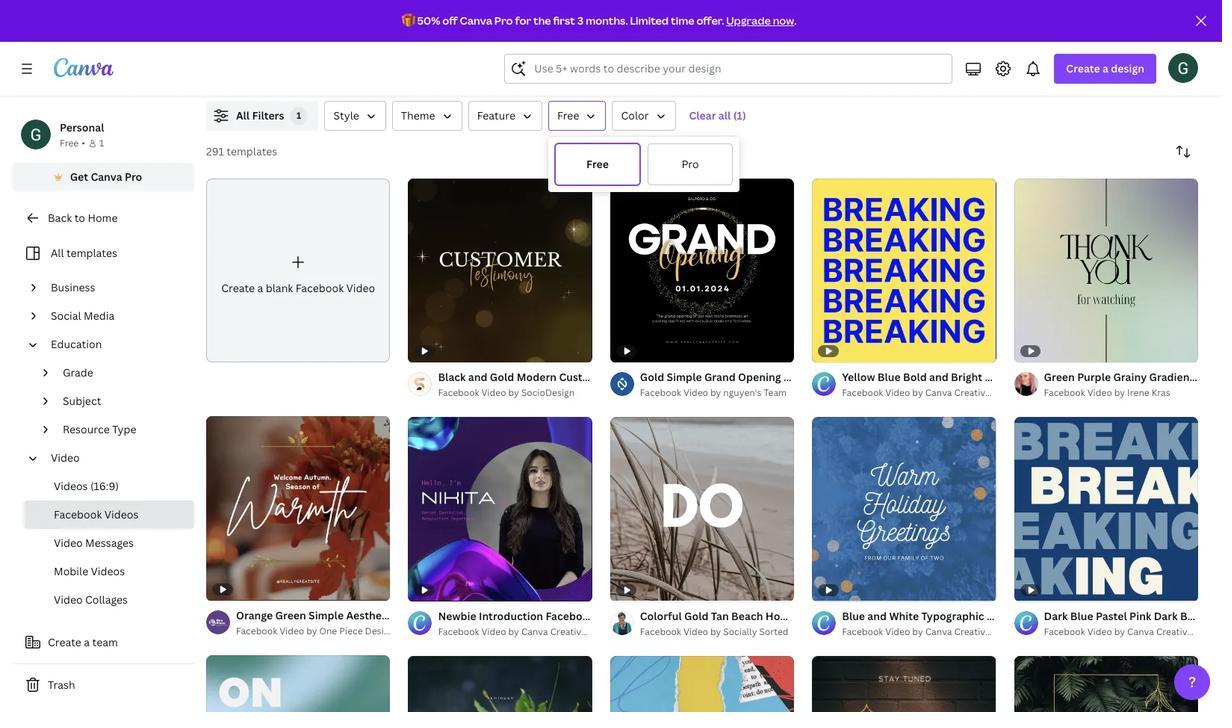 Task type: locate. For each thing, give the bounding box(es) containing it.
create
[[1067, 61, 1101, 75], [221, 281, 255, 295], [48, 635, 81, 649]]

all templates
[[51, 246, 117, 260]]

2 horizontal spatial a
[[1103, 61, 1109, 75]]

1 horizontal spatial facebook video by canva creative studio
[[842, 625, 1022, 638]]

Search search field
[[535, 55, 943, 83]]

videos for mobile videos
[[91, 564, 125, 578]]

personal
[[60, 120, 104, 135]]

theme button
[[392, 101, 462, 131]]

free button
[[549, 101, 606, 131], [555, 143, 641, 186]]

one
[[320, 625, 337, 637]]

trash link
[[12, 670, 194, 700]]

mobile
[[54, 564, 88, 578]]

media
[[84, 309, 115, 323]]

videos inside mobile videos link
[[91, 564, 125, 578]]

1 vertical spatial templates
[[66, 246, 117, 260]]

a for blank
[[257, 281, 263, 295]]

pro button
[[647, 143, 734, 186]]

green
[[1045, 370, 1075, 384]]

videos down videos (16:9) link
[[104, 507, 139, 522]]

create inside button
[[48, 635, 81, 649]]

2 horizontal spatial create
[[1067, 61, 1101, 75]]

templates for all templates
[[66, 246, 117, 260]]

style
[[334, 108, 359, 123]]

nguyen's
[[724, 387, 762, 399]]

social media
[[51, 309, 115, 323]]

0 horizontal spatial facebook video by canva creative studio
[[438, 625, 617, 638]]

collages
[[85, 593, 128, 607]]

0 horizontal spatial a
[[84, 635, 90, 649]]

templates down "back to home"
[[66, 246, 117, 260]]

design
[[1112, 61, 1145, 75]]

green purple grainy gradient thank link
[[1045, 370, 1223, 386]]

by for facebook video by socially sorted link
[[711, 625, 721, 638]]

templates down the all filters at the top left
[[227, 144, 278, 158]]

all left filters
[[236, 108, 250, 123]]

business
[[51, 280, 95, 294]]

videos (16:9)
[[54, 479, 119, 493]]

create inside dropdown button
[[1067, 61, 1101, 75]]

a
[[1103, 61, 1109, 75], [257, 281, 263, 295], [84, 635, 90, 649]]

2 vertical spatial free
[[587, 157, 609, 171]]

videos down video collages link
[[100, 621, 134, 635]]

1 horizontal spatial all
[[236, 108, 250, 123]]

video inside create a blank facebook video element
[[346, 281, 375, 295]]

0 vertical spatial all
[[236, 108, 250, 123]]

resource type
[[63, 422, 136, 436]]

style button
[[325, 101, 386, 131]]

canva
[[460, 13, 493, 28], [91, 170, 122, 184], [926, 387, 953, 399], [522, 625, 548, 638], [926, 625, 953, 638], [1128, 625, 1155, 638]]

creative inside yellow blue bold and bright general news facebook video facebook video by canva creative studio
[[955, 387, 991, 399]]

create left design
[[1067, 61, 1101, 75]]

2 vertical spatial create
[[48, 635, 81, 649]]

mobile videos
[[54, 564, 125, 578]]

video messages link
[[24, 529, 194, 558]]

video inside facebook video by one piece design 'link'
[[280, 625, 304, 637]]

irene
[[1128, 387, 1150, 399]]

pro up back to home link
[[125, 170, 142, 184]]

videos left (16:9)
[[54, 479, 88, 493]]

subject
[[63, 394, 101, 408]]

yellow blue bold and bright general news facebook video facebook video by canva creative studio
[[842, 370, 1139, 399]]

1 vertical spatial create
[[221, 281, 255, 295]]

1 horizontal spatial templates
[[227, 144, 278, 158]]

free •
[[60, 137, 85, 149]]

a inside button
[[84, 635, 90, 649]]

video inside video messages "link"
[[54, 536, 83, 550]]

free for the top "free" button
[[558, 108, 580, 123]]

all
[[236, 108, 250, 123], [51, 246, 64, 260]]

1 right the •
[[99, 137, 104, 149]]

a inside dropdown button
[[1103, 61, 1109, 75]]

2 horizontal spatial free
[[587, 157, 609, 171]]

studio
[[993, 387, 1022, 399], [589, 625, 617, 638], [993, 625, 1022, 638], [1195, 625, 1223, 638]]

facebook video by canva creative studio link
[[842, 386, 1022, 401], [438, 625, 617, 640], [842, 625, 1022, 640], [1045, 625, 1223, 640]]

youtube videos
[[54, 621, 134, 635]]

team
[[764, 387, 787, 399]]

theme
[[401, 108, 435, 123]]

3 facebook video by canva creative studio from the left
[[1045, 625, 1223, 638]]

piece
[[339, 625, 363, 637]]

2 facebook video by canva creative studio from the left
[[842, 625, 1022, 638]]

0 vertical spatial free
[[558, 108, 580, 123]]

thank
[[1197, 370, 1223, 384]]

yellow blue bold and bright general news facebook video link
[[842, 370, 1139, 386]]

create left blank
[[221, 281, 255, 295]]

design
[[365, 625, 394, 637]]

a left blank
[[257, 281, 263, 295]]

by
[[711, 387, 721, 399], [509, 387, 519, 399], [913, 387, 924, 399], [1115, 387, 1126, 399], [307, 625, 317, 637], [711, 625, 721, 638], [509, 625, 519, 638], [913, 625, 924, 638], [1115, 625, 1126, 638]]

upgrade now button
[[727, 13, 795, 28]]

by inside 'link'
[[307, 625, 317, 637]]

1 vertical spatial all
[[51, 246, 64, 260]]

limited
[[630, 13, 669, 28]]

2 vertical spatial a
[[84, 635, 90, 649]]

facebook video by canva creative studio link for facebook video by sociodesign
[[438, 625, 617, 640]]

color
[[621, 108, 649, 123]]

.
[[795, 13, 797, 28]]

2 horizontal spatial pro
[[682, 157, 699, 171]]

video inside facebook video by socially sorted link
[[684, 625, 709, 638]]

blank
[[266, 281, 293, 295]]

videos down video messages "link" at the left
[[91, 564, 125, 578]]

2 horizontal spatial facebook video by canva creative studio
[[1045, 625, 1223, 638]]

1
[[297, 109, 302, 122], [99, 137, 104, 149]]

None search field
[[505, 54, 953, 84]]

creative for facebook video by canva creative studio
[[955, 625, 991, 638]]

all for all filters
[[236, 108, 250, 123]]

first
[[553, 13, 575, 28]]

0 horizontal spatial templates
[[66, 246, 117, 260]]

grade
[[63, 365, 93, 380]]

resource type button
[[57, 416, 185, 444]]

1 horizontal spatial free
[[558, 108, 580, 123]]

0 horizontal spatial 1
[[99, 137, 104, 149]]

facebook video by sociodesign
[[438, 387, 575, 399]]

facebook video by one piece design link
[[236, 624, 394, 639]]

pro down clear
[[682, 157, 699, 171]]

videos inside youtube videos link
[[100, 621, 134, 635]]

color button
[[612, 101, 676, 131]]

a left team
[[84, 635, 90, 649]]

1 horizontal spatial 1
[[297, 109, 302, 122]]

by inside gold simple grand opening facebook video facebook video by nguyen's team
[[711, 387, 721, 399]]

clear all (1) button
[[682, 101, 754, 131]]

by for facebook video by one piece design 'link'
[[307, 625, 317, 637]]

0 vertical spatial a
[[1103, 61, 1109, 75]]

create left team
[[48, 635, 81, 649]]

0 vertical spatial templates
[[227, 144, 278, 158]]

create a blank facebook video
[[221, 281, 375, 295]]

by for facebook video by irene kras facebook video by canva creative studio link
[[1115, 625, 1126, 638]]

youtube videos link
[[24, 614, 194, 643]]

facebook video by canva creative studio link for facebook video by irene kras
[[1045, 625, 1223, 640]]

general
[[985, 370, 1025, 384]]

video inside facebook video by sociodesign link
[[482, 387, 506, 399]]

a left design
[[1103, 61, 1109, 75]]

canva inside yellow blue bold and bright general news facebook video facebook video by canva creative studio
[[926, 387, 953, 399]]

opening
[[739, 370, 781, 384]]

create a team
[[48, 635, 118, 649]]

1 horizontal spatial a
[[257, 281, 263, 295]]

1 vertical spatial a
[[257, 281, 263, 295]]

facebook video by socially sorted link
[[640, 625, 795, 640]]

0 vertical spatial free button
[[549, 101, 606, 131]]

1 vertical spatial 1
[[99, 137, 104, 149]]

mobile videos link
[[24, 558, 194, 586]]

studio for facebook video by canva creative studio
[[993, 625, 1022, 638]]

by inside yellow blue bold and bright general news facebook video facebook video by canva creative studio
[[913, 387, 924, 399]]

yellow
[[842, 370, 876, 384]]

video collages link
[[24, 586, 194, 614]]

facebook inside green purple grainy gradient thank facebook video by irene kras
[[1045, 387, 1086, 399]]

facebook inside facebook video by sociodesign link
[[438, 387, 480, 399]]

1 vertical spatial free
[[60, 137, 79, 149]]

facebook inside create a blank facebook video element
[[296, 281, 344, 295]]

1 horizontal spatial pro
[[495, 13, 513, 28]]

youtube
[[54, 621, 97, 635]]

free button down color
[[555, 143, 641, 186]]

now
[[773, 13, 795, 28]]

studio for facebook video by irene kras
[[1195, 625, 1223, 638]]

pro left for
[[495, 13, 513, 28]]

templates for 291 templates
[[227, 144, 278, 158]]

0 horizontal spatial all
[[51, 246, 64, 260]]

1 right filters
[[297, 109, 302, 122]]

grand
[[705, 370, 736, 384]]

creative
[[955, 387, 991, 399], [551, 625, 587, 638], [955, 625, 991, 638], [1157, 625, 1193, 638]]

bold
[[904, 370, 927, 384]]

by for facebook video by canva creative studio link related to facebook video by canva creative studio
[[913, 625, 924, 638]]

messages
[[85, 536, 134, 550]]

by for facebook video by sociodesign's facebook video by canva creative studio link
[[509, 625, 519, 638]]

video link
[[45, 444, 185, 472]]

all down back
[[51, 246, 64, 260]]

0 horizontal spatial create
[[48, 635, 81, 649]]

0 vertical spatial create
[[1067, 61, 1101, 75]]

free button left color
[[549, 101, 606, 131]]

grade button
[[57, 359, 185, 387]]

feature button
[[468, 101, 543, 131]]

1 vertical spatial free button
[[555, 143, 641, 186]]

to
[[74, 211, 85, 225]]

1 horizontal spatial create
[[221, 281, 255, 295]]

back to home
[[48, 211, 118, 225]]



Task type: describe. For each thing, give the bounding box(es) containing it.
3
[[578, 13, 584, 28]]

for
[[515, 13, 531, 28]]

0 horizontal spatial free
[[60, 137, 79, 149]]

create a design
[[1067, 61, 1145, 75]]

facebook inside facebook video by socially sorted link
[[640, 625, 682, 638]]

studio inside yellow blue bold and bright general news facebook video facebook video by canva creative studio
[[993, 387, 1022, 399]]

grainy
[[1114, 370, 1147, 384]]

video inside video collages link
[[54, 593, 83, 607]]

the
[[534, 13, 551, 28]]

facebook inside facebook video by one piece design 'link'
[[236, 625, 277, 637]]

trash
[[48, 678, 75, 692]]

videos for youtube videos
[[100, 621, 134, 635]]

facebook video by canva creative studio for green
[[1045, 625, 1223, 638]]

create for create a design
[[1067, 61, 1101, 75]]

by inside green purple grainy gradient thank facebook video by irene kras
[[1115, 387, 1126, 399]]

back to home link
[[12, 203, 194, 233]]

create a blank facebook video element
[[206, 179, 390, 363]]

simple
[[667, 370, 702, 384]]

facebook video by canva creative studio link for facebook video by canva creative studio
[[842, 625, 1022, 640]]

sorted
[[760, 625, 789, 638]]

facebook video by irene kras link
[[1045, 386, 1199, 401]]

facebook videos
[[54, 507, 139, 522]]

team
[[92, 635, 118, 649]]

green purple grainy gradient thank facebook video by irene kras
[[1045, 370, 1223, 399]]

•
[[82, 137, 85, 149]]

months.
[[586, 13, 628, 28]]

greg robinson image
[[1169, 53, 1199, 83]]

creative for facebook video by irene kras
[[1157, 625, 1193, 638]]

social
[[51, 309, 81, 323]]

video collages
[[54, 593, 128, 607]]

education link
[[45, 330, 185, 359]]

offer.
[[697, 13, 724, 28]]

create a design button
[[1055, 54, 1157, 84]]

all filters
[[236, 108, 284, 123]]

(16:9)
[[90, 479, 119, 493]]

facebook video by one piece design
[[236, 625, 394, 637]]

and
[[930, 370, 949, 384]]

gold simple grand opening facebook video facebook video by nguyen's team
[[640, 370, 864, 399]]

a for design
[[1103, 61, 1109, 75]]

clear all (1)
[[689, 108, 746, 123]]

Sort by button
[[1169, 137, 1199, 167]]

a for team
[[84, 635, 90, 649]]

videos (16:9) link
[[24, 472, 194, 501]]

blue
[[878, 370, 901, 384]]

291
[[206, 144, 224, 158]]

gold
[[640, 370, 665, 384]]

business link
[[45, 274, 185, 302]]

creative for facebook video by sociodesign
[[551, 625, 587, 638]]

facebook video templates image
[[880, 0, 1199, 83]]

facebook video by canva creative studio for yellow
[[842, 625, 1022, 638]]

gradient
[[1150, 370, 1195, 384]]

create a blank facebook video link
[[206, 179, 390, 363]]

🎁
[[402, 13, 415, 28]]

50%
[[417, 13, 441, 28]]

video inside green purple grainy gradient thank facebook video by irene kras
[[1088, 387, 1113, 399]]

home
[[88, 211, 118, 225]]

video messages
[[54, 536, 134, 550]]

resource
[[63, 422, 110, 436]]

videos for facebook videos
[[104, 507, 139, 522]]

0 horizontal spatial pro
[[125, 170, 142, 184]]

get canva pro
[[70, 170, 142, 184]]

🎁 50% off canva pro for the first 3 months. limited time offer. upgrade now .
[[402, 13, 797, 28]]

free for the bottom "free" button
[[587, 157, 609, 171]]

0 vertical spatial 1
[[297, 109, 302, 122]]

all templates link
[[21, 239, 185, 268]]

facebook video by socially sorted
[[640, 625, 789, 638]]

studio for facebook video by sociodesign
[[589, 625, 617, 638]]

video inside video link
[[51, 451, 80, 465]]

create for create a blank facebook video
[[221, 281, 255, 295]]

by for facebook video by sociodesign link
[[509, 387, 519, 399]]

create a team button
[[12, 628, 194, 658]]

sociodesign
[[522, 387, 575, 399]]

get
[[70, 170, 88, 184]]

kras
[[1152, 387, 1171, 399]]

(1)
[[734, 108, 746, 123]]

type
[[112, 422, 136, 436]]

canva inside button
[[91, 170, 122, 184]]

social media link
[[45, 302, 185, 330]]

videos inside videos (16:9) link
[[54, 479, 88, 493]]

education
[[51, 337, 102, 351]]

time
[[671, 13, 695, 28]]

1 facebook video by canva creative studio from the left
[[438, 625, 617, 638]]

facebook video by nguyen's team link
[[640, 386, 795, 401]]

filters
[[252, 108, 284, 123]]

subject button
[[57, 387, 185, 416]]

create for create a team
[[48, 635, 81, 649]]

news
[[1028, 370, 1056, 384]]

1 filter options selected element
[[290, 107, 308, 125]]

gold simple grand opening facebook video link
[[640, 370, 864, 386]]

291 templates
[[206, 144, 278, 158]]

all for all templates
[[51, 246, 64, 260]]

socially
[[724, 625, 757, 638]]

off
[[443, 13, 458, 28]]



Task type: vqa. For each thing, say whether or not it's contained in the screenshot.
Canva
yes



